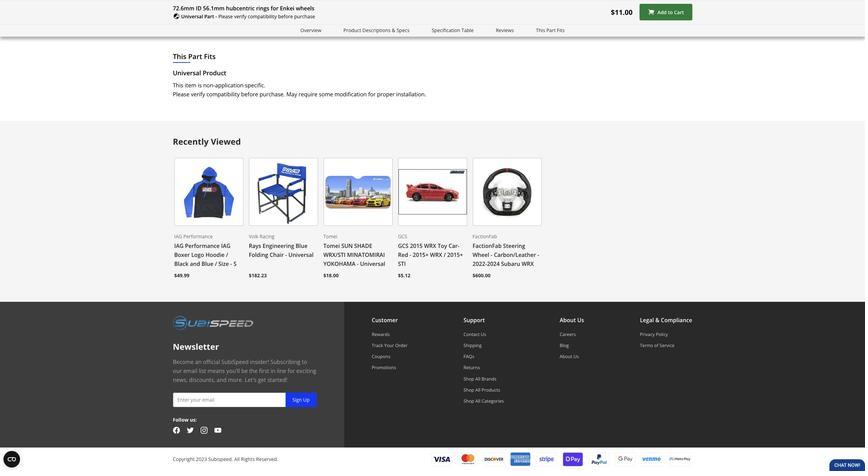 Task type: vqa. For each thing, say whether or not it's contained in the screenshot.
30
no



Task type: locate. For each thing, give the bounding box(es) containing it.
first right specs
[[415, 27, 426, 33]]

tomei
[[323, 233, 337, 240], [323, 242, 340, 250]]

yokohama
[[323, 260, 355, 268]]

1 horizontal spatial product
[[343, 27, 361, 33]]

0 vertical spatial compatibility
[[248, 13, 277, 20]]

2 shop from the top
[[464, 387, 474, 393]]

1 horizontal spatial blue
[[296, 242, 308, 250]]

to inside become an official subispeed insider! subscribing to our email list means you'll be the first in line for exciting news, discounts, and more. let's get started!
[[302, 358, 307, 366]]

be the first to write a review button
[[395, 24, 470, 36]]

us up shipping link
[[481, 331, 486, 337]]

1 vertical spatial compatibility
[[206, 90, 240, 98]]

all left brands
[[475, 376, 480, 382]]

0 vertical spatial performance
[[183, 233, 213, 240]]

compatibility down application
[[206, 90, 240, 98]]

track your order link
[[372, 342, 408, 348]]

specification table
[[432, 27, 474, 33]]

coupons
[[372, 353, 390, 360]]

the inside become an official subispeed insider! subscribing to our email list means you'll be the first in line for exciting news, discounts, and more. let's get started!
[[249, 367, 258, 375]]

- right chair
[[285, 251, 287, 259]]

2 horizontal spatial for
[[368, 90, 376, 98]]

0 vertical spatial gcs
[[398, 233, 407, 240]]

wrx inside "factionfab factionfab steering wheel - carbon/leather - 2022-2024 subaru wrx"
[[522, 260, 534, 268]]

overview link
[[300, 27, 321, 34]]

1 vertical spatial fits
[[204, 52, 216, 61]]

0 horizontal spatial please
[[173, 90, 189, 98]]

0 vertical spatial this part fits
[[536, 27, 565, 33]]

1 horizontal spatial first
[[415, 27, 426, 33]]

discounts,
[[189, 376, 215, 384]]

0 horizontal spatial first
[[259, 367, 269, 375]]

follow us:
[[173, 416, 197, 423]]

shop for shop all categories
[[464, 398, 474, 404]]

exciting
[[296, 367, 316, 375]]

shop all products link
[[464, 387, 504, 393]]

0 horizontal spatial &
[[392, 27, 395, 33]]

means
[[208, 367, 225, 375]]

service
[[660, 342, 675, 348]]

0 horizontal spatial the
[[249, 367, 258, 375]]

shoppay image
[[562, 452, 583, 467]]

become an official subispeed insider! subscribing to our email list means you'll be the first in line for exciting news, discounts, and more. let's get started!
[[173, 358, 316, 384]]

0 vertical spatial before
[[278, 13, 293, 20]]

0 vertical spatial wrx
[[424, 242, 436, 250]]

& inside "link"
[[392, 27, 395, 33]]

all left rights
[[234, 456, 240, 462]]

- up 2024
[[491, 251, 492, 259]]

2024
[[487, 260, 500, 268]]

wrx down carbon/leather
[[522, 260, 534, 268]]

be up let's at the bottom
[[241, 367, 248, 375]]

1 horizontal spatial part
[[204, 13, 214, 20]]

policy
[[656, 331, 668, 337]]

1 vertical spatial the
[[249, 367, 258, 375]]

paypal image
[[589, 452, 609, 467]]

1 vertical spatial product
[[203, 69, 226, 77]]

contact
[[464, 331, 480, 337]]

about
[[560, 316, 576, 324], [560, 353, 572, 360]]

terms of service
[[640, 342, 675, 348]]

1 vertical spatial gcs
[[398, 242, 409, 250]]

for left proper
[[368, 90, 376, 98]]

1 vertical spatial us
[[481, 331, 486, 337]]

- inside iag performance iag performance iag boxer logo hoodie / black and blue / size - s
[[230, 260, 232, 268]]

universal
[[181, 13, 203, 20], [173, 69, 201, 77], [288, 251, 314, 259], [360, 260, 385, 268]]

1 horizontal spatial please
[[218, 13, 233, 20]]

to inside button
[[427, 27, 432, 33]]

the inside button
[[406, 27, 414, 33]]

0 horizontal spatial verify
[[191, 90, 205, 98]]

application
[[215, 82, 244, 89]]

1 vertical spatial shop
[[464, 387, 474, 393]]

please down 56.1mm
[[218, 13, 233, 20]]

specs
[[397, 27, 410, 33]]

news,
[[173, 376, 188, 384]]

mastercard image
[[457, 452, 478, 466]]

gcs gcs 2015 wrx toy car- red - 2015+ wrx / 2015+ sti
[[398, 233, 463, 268]]

0 vertical spatial part
[[204, 13, 214, 20]]

for right line
[[288, 367, 295, 375]]

2022-
[[473, 260, 487, 268]]

0 vertical spatial first
[[415, 27, 426, 33]]

universal inside tomei tomei sun shade wrx/sti minatomirai yokohama - universal
[[360, 260, 385, 268]]

blue down hoodie
[[202, 260, 213, 268]]

2 horizontal spatial to
[[668, 9, 673, 15]]

0 vertical spatial tomei
[[323, 233, 337, 240]]

0 vertical spatial shop
[[464, 376, 474, 382]]

all for categories
[[475, 398, 480, 404]]

blog link
[[560, 342, 584, 348]]

2 horizontal spatial /
[[444, 251, 446, 259]]

to left write at the right top of the page
[[427, 27, 432, 33]]

1 horizontal spatial verify
[[234, 13, 247, 20]]

2 vertical spatial us
[[574, 353, 579, 360]]

universal down minatomirai
[[360, 260, 385, 268]]

specification
[[432, 27, 460, 33]]

shop down returns at bottom
[[464, 376, 474, 382]]

first
[[415, 27, 426, 33], [259, 367, 269, 375]]

faqs
[[464, 353, 474, 360]]

1 vertical spatial tomei
[[323, 242, 340, 250]]

and down logo
[[190, 260, 200, 268]]

returns
[[464, 364, 480, 371]]

shade
[[354, 242, 372, 250]]

promotions
[[372, 364, 396, 371]]

item
[[185, 82, 196, 89]]

universal up item
[[173, 69, 201, 77]]

open widget image
[[3, 451, 20, 468]]

tomei tomei sun shade wrx/sti minatomirai yokohama - universal
[[323, 233, 385, 268]]

0 vertical spatial be
[[400, 27, 405, 33]]

1 vertical spatial for
[[368, 90, 376, 98]]

googlepay image
[[615, 452, 636, 467]]

and inside iag performance iag performance iag boxer logo hoodie / black and blue / size - s
[[190, 260, 200, 268]]

copyright 2023 subispeed. all rights reserved.
[[173, 456, 278, 462]]

volk
[[249, 233, 258, 240]]

1 horizontal spatial before
[[278, 13, 293, 20]]

wrx down toy
[[430, 251, 442, 259]]

all
[[475, 376, 480, 382], [475, 387, 480, 393], [475, 398, 480, 404], [234, 456, 240, 462]]

email
[[183, 367, 197, 375]]

amex image
[[510, 452, 531, 466]]

steering
[[503, 242, 525, 250]]

1 vertical spatial part
[[546, 27, 556, 33]]

us up careers 'link'
[[577, 316, 584, 324]]

0 vertical spatial please
[[218, 13, 233, 20]]

metapay image
[[669, 457, 690, 461]]

/
[[226, 251, 228, 259], [444, 251, 446, 259], [215, 260, 217, 268]]

0 vertical spatial to
[[668, 9, 673, 15]]

1 horizontal spatial be
[[400, 27, 405, 33]]

0 horizontal spatial to
[[302, 358, 307, 366]]

compliance
[[661, 316, 692, 324]]

before inside this item is non-application specific. please verify compatibility before purchase. may require some modification for proper installation.
[[241, 90, 258, 98]]

2 vertical spatial to
[[302, 358, 307, 366]]

& left specs
[[392, 27, 395, 33]]

recently viewed
[[173, 136, 241, 147]]

- inside gcs gcs 2015 wrx toy car- red - 2015+ wrx / 2015+ sti
[[410, 251, 411, 259]]

us down blog link
[[574, 353, 579, 360]]

-
[[215, 13, 217, 20], [285, 251, 287, 259], [410, 251, 411, 259], [491, 251, 492, 259], [538, 251, 539, 259], [230, 260, 232, 268], [357, 260, 359, 268]]

2 vertical spatial wrx
[[522, 260, 534, 268]]

1 vertical spatial about
[[560, 353, 572, 360]]

0 horizontal spatial blue
[[202, 260, 213, 268]]

get
[[258, 376, 266, 384]]

sign up button
[[285, 392, 317, 407]]

product left descriptions
[[343, 27, 361, 33]]

about us up careers 'link'
[[560, 316, 584, 324]]

1 vertical spatial be
[[241, 367, 248, 375]]

0 vertical spatial factionfab
[[473, 233, 497, 240]]

us:
[[190, 416, 197, 423]]

& right legal
[[655, 316, 660, 324]]

verify down is
[[191, 90, 205, 98]]

be right descriptions
[[400, 27, 405, 33]]

shop for shop all brands
[[464, 376, 474, 382]]

this inside this item is non-application specific. please verify compatibility before purchase. may require some modification for proper installation.
[[173, 82, 183, 89]]

1 vertical spatial blue
[[202, 260, 213, 268]]

1 vertical spatial wrx
[[430, 251, 442, 259]]

1 horizontal spatial compatibility
[[248, 13, 277, 20]]

1 vertical spatial performance
[[185, 242, 220, 250]]

1 vertical spatial please
[[173, 90, 189, 98]]

shop
[[464, 376, 474, 382], [464, 387, 474, 393], [464, 398, 474, 404]]

about down blog
[[560, 353, 572, 360]]

to inside "button"
[[668, 9, 673, 15]]

more.
[[228, 376, 243, 384]]

hubcentric
[[226, 4, 255, 12]]

/ down toy
[[444, 251, 446, 259]]

of
[[654, 342, 658, 348]]

1 about from the top
[[560, 316, 576, 324]]

all down the shop all brands
[[475, 387, 480, 393]]

rays
[[249, 242, 261, 250]]

id
[[196, 4, 202, 12]]

for right rings
[[271, 4, 279, 12]]

1 shop from the top
[[464, 376, 474, 382]]

0 vertical spatial and
[[190, 260, 200, 268]]

1 horizontal spatial fits
[[557, 27, 565, 33]]

legal & compliance
[[640, 316, 692, 324]]

racing
[[260, 233, 274, 240]]

1 vertical spatial about us
[[560, 353, 579, 360]]

brands
[[482, 376, 496, 382]]

sign up
[[292, 396, 310, 403]]

for inside become an official subispeed insider! subscribing to our email list means you'll be the first in line for exciting news, discounts, and more. let's get started!
[[288, 367, 295, 375]]

0 horizontal spatial 2015+
[[413, 251, 429, 259]]

verify down hubcentric
[[234, 13, 247, 20]]

2015+
[[413, 251, 429, 259], [447, 251, 463, 259]]

1 vertical spatial &
[[655, 316, 660, 324]]

2 vertical spatial part
[[188, 52, 202, 61]]

be inside button
[[400, 27, 405, 33]]

wrx left toy
[[424, 242, 436, 250]]

write
[[433, 27, 445, 33]]

car-
[[449, 242, 459, 250]]

compatibility down rings
[[248, 13, 277, 20]]

$11.00
[[611, 8, 633, 17]]

about us down blog link
[[560, 353, 579, 360]]

0 horizontal spatial be
[[241, 367, 248, 375]]

shop all products
[[464, 387, 500, 393]]

1 vertical spatial to
[[427, 27, 432, 33]]

contact us
[[464, 331, 486, 337]]

the up let's at the bottom
[[249, 367, 258, 375]]

$49.99
[[174, 272, 189, 279]]

1 horizontal spatial to
[[427, 27, 432, 33]]

gcs
[[398, 233, 407, 240], [398, 242, 409, 250]]

2015+ down '2015'
[[413, 251, 429, 259]]

the left write at the right top of the page
[[406, 27, 414, 33]]

/ up size
[[226, 251, 228, 259]]

0 horizontal spatial before
[[241, 90, 258, 98]]

you'll
[[226, 367, 240, 375]]

before down enkei
[[278, 13, 293, 20]]

before down specific.
[[241, 90, 258, 98]]

- right red
[[410, 251, 411, 259]]

blue inside volk racing rays engineering blue folding chair - universal
[[296, 242, 308, 250]]

1 vertical spatial first
[[259, 367, 269, 375]]

our
[[173, 367, 182, 375]]

0 vertical spatial &
[[392, 27, 395, 33]]

logo
[[191, 251, 204, 259]]

0 vertical spatial about us
[[560, 316, 584, 324]]

product up non-
[[203, 69, 226, 77]]

0 vertical spatial for
[[271, 4, 279, 12]]

for
[[271, 4, 279, 12], [368, 90, 376, 98], [288, 367, 295, 375]]

2 vertical spatial for
[[288, 367, 295, 375]]

/ left size
[[215, 260, 217, 268]]

visa image
[[431, 452, 452, 466]]

3 shop from the top
[[464, 398, 474, 404]]

1 vertical spatial verify
[[191, 90, 205, 98]]

0 vertical spatial verify
[[234, 13, 247, 20]]

your
[[384, 342, 394, 348]]

0 horizontal spatial part
[[188, 52, 202, 61]]

venmo image
[[641, 452, 662, 467]]

2 about us from the top
[[560, 353, 579, 360]]

2 tomei from the top
[[323, 242, 340, 250]]

blue right engineering
[[296, 242, 308, 250]]

2 vertical spatial shop
[[464, 398, 474, 404]]

shop down the shop all brands
[[464, 387, 474, 393]]

- left the s
[[230, 260, 232, 268]]

to up exciting
[[302, 358, 307, 366]]

1 vertical spatial before
[[241, 90, 258, 98]]

1 horizontal spatial for
[[288, 367, 295, 375]]

0 vertical spatial the
[[406, 27, 414, 33]]

2 vertical spatial this
[[173, 82, 183, 89]]

be
[[400, 27, 405, 33], [241, 367, 248, 375]]

us for contact us 'link'
[[481, 331, 486, 337]]

0 vertical spatial blue
[[296, 242, 308, 250]]

to right add
[[668, 9, 673, 15]]

about up careers
[[560, 316, 576, 324]]

1 vertical spatial factionfab
[[473, 242, 502, 250]]

1 horizontal spatial the
[[406, 27, 414, 33]]

official
[[203, 358, 220, 366]]

shop down "shop all products"
[[464, 398, 474, 404]]

1 horizontal spatial and
[[217, 376, 227, 384]]

1 horizontal spatial 2015+
[[447, 251, 463, 259]]

first left in
[[259, 367, 269, 375]]

0 vertical spatial about
[[560, 316, 576, 324]]

0 horizontal spatial and
[[190, 260, 200, 268]]

viewed
[[211, 136, 241, 147]]

please down item
[[173, 90, 189, 98]]

all down "shop all products"
[[475, 398, 480, 404]]

1 vertical spatial this part fits
[[173, 52, 216, 61]]

1 vertical spatial and
[[217, 376, 227, 384]]

performance
[[183, 233, 213, 240], [185, 242, 220, 250]]

order
[[395, 342, 408, 348]]

2015+ down car-
[[447, 251, 463, 259]]

0 horizontal spatial fits
[[204, 52, 216, 61]]

and down the means
[[217, 376, 227, 384]]

- down minatomirai
[[357, 260, 359, 268]]

0 horizontal spatial compatibility
[[206, 90, 240, 98]]

0 vertical spatial product
[[343, 27, 361, 33]]

universal right chair
[[288, 251, 314, 259]]

purchase.
[[260, 90, 285, 98]]

line
[[277, 367, 286, 375]]



Task type: describe. For each thing, give the bounding box(es) containing it.
product inside "link"
[[343, 27, 361, 33]]

2015
[[410, 242, 423, 250]]

in
[[271, 367, 275, 375]]

youtube logo image
[[214, 427, 221, 434]]

stripe image
[[536, 452, 557, 466]]

picture of gcs 2015 wrx toy car-red - 2015+ wrx / 2015+ sti image
[[398, 158, 467, 226]]

facebook logo image
[[173, 427, 180, 434]]

a
[[446, 27, 449, 33]]

shop for shop all products
[[464, 387, 474, 393]]

chair
[[270, 251, 284, 259]]

add
[[658, 9, 667, 15]]

universal part - please verify compatibility before purchase
[[181, 13, 315, 20]]

for inside this item is non-application specific. please verify compatibility before purchase. may require some modification for proper installation.
[[368, 90, 376, 98]]

- down 56.1mm
[[215, 13, 217, 20]]

specific.
[[245, 82, 265, 89]]

up
[[303, 396, 310, 403]]

rewards link
[[372, 331, 408, 337]]

reviews link
[[496, 27, 514, 34]]

- inside volk racing rays engineering blue folding chair - universal
[[285, 251, 287, 259]]

1 about us from the top
[[560, 316, 584, 324]]

purchase
[[294, 13, 315, 20]]

0 horizontal spatial product
[[203, 69, 226, 77]]

subispeed logo image
[[173, 315, 253, 330]]

1 horizontal spatial this part fits
[[536, 27, 565, 33]]

us for about us link
[[574, 353, 579, 360]]

0 vertical spatial this
[[536, 27, 545, 33]]

1 tomei from the top
[[323, 233, 337, 240]]

2 factionfab from the top
[[473, 242, 502, 250]]

cart
[[674, 9, 684, 15]]

iag performance iag performance iag boxer logo hoodie / black and blue / size - s
[[174, 233, 237, 268]]

be inside become an official subispeed insider! subscribing to our email list means you'll be the first in line for exciting news, discounts, and more. let's get started!
[[241, 367, 248, 375]]

2 horizontal spatial part
[[546, 27, 556, 33]]

track
[[372, 342, 383, 348]]

terms
[[640, 342, 653, 348]]

1 vertical spatial this
[[173, 52, 186, 61]]

first inside become an official subispeed insider! subscribing to our email list means you'll be the first in line for exciting news, discounts, and more. let's get started!
[[259, 367, 269, 375]]

newsletter
[[173, 341, 219, 352]]

compatibility inside this item is non-application specific. please verify compatibility before purchase. may require some modification for proper installation.
[[206, 90, 240, 98]]

- right carbon/leather
[[538, 251, 539, 259]]

is
[[198, 82, 202, 89]]

1 2015+ from the left
[[413, 251, 429, 259]]

1 factionfab from the top
[[473, 233, 497, 240]]

red
[[398, 251, 408, 259]]

coupons link
[[372, 353, 408, 360]]

verify inside this item is non-application specific. please verify compatibility before purchase. may require some modification for proper installation.
[[191, 90, 205, 98]]

Enter your email text field
[[173, 392, 317, 407]]

an
[[195, 358, 202, 366]]

some
[[319, 90, 333, 98]]

faqs link
[[464, 353, 504, 360]]

about us link
[[560, 353, 584, 360]]

toy
[[438, 242, 447, 250]]

hoodie
[[206, 251, 225, 259]]

universal product
[[173, 69, 226, 77]]

subispeed
[[221, 358, 249, 366]]

1 gcs from the top
[[398, 233, 407, 240]]

started!
[[267, 376, 287, 384]]

and inside become an official subispeed insider! subscribing to our email list means you'll be the first in line for exciting news, discounts, and more. let's get started!
[[217, 376, 227, 384]]

universal inside volk racing rays engineering blue folding chair - universal
[[288, 251, 314, 259]]

discover image
[[484, 452, 504, 466]]

1 horizontal spatial /
[[226, 251, 228, 259]]

insider!
[[250, 358, 269, 366]]

black
[[174, 260, 189, 268]]

first inside "be the first to write a review" button
[[415, 27, 426, 33]]

legal
[[640, 316, 654, 324]]

all for products
[[475, 387, 480, 393]]

$5.12
[[398, 272, 410, 279]]

overview
[[300, 27, 321, 33]]

privacy policy link
[[640, 331, 692, 337]]

support
[[464, 316, 485, 324]]

add to cart button
[[640, 4, 692, 21]]

rights
[[241, 456, 255, 462]]

2 2015+ from the left
[[447, 251, 463, 259]]

0 horizontal spatial /
[[215, 260, 217, 268]]

descriptions
[[362, 27, 391, 33]]

list
[[199, 367, 206, 375]]

contact us link
[[464, 331, 504, 337]]

promotions link
[[372, 364, 408, 371]]

rewards
[[372, 331, 390, 337]]

72.6mm id 56.1mm hubcentric rings for enkei wheels
[[173, 4, 314, 12]]

picture of rays engineering blue folding chair - universal image
[[249, 158, 318, 226]]

this part fits link
[[536, 27, 565, 34]]

factionfab factionfab steering wheel - carbon/leather - 2022-2024 subaru wrx
[[473, 233, 539, 268]]

recently
[[173, 136, 209, 147]]

2 about from the top
[[560, 353, 572, 360]]

2 gcs from the top
[[398, 242, 409, 250]]

minatomirai
[[347, 251, 385, 259]]

may
[[286, 90, 297, 98]]

shop all categories
[[464, 398, 504, 404]]

privacy policy
[[640, 331, 668, 337]]

reserved.
[[256, 456, 278, 462]]

/ inside gcs gcs 2015 wrx toy car- red - 2015+ wrx / 2015+ sti
[[444, 251, 446, 259]]

proper
[[377, 90, 395, 98]]

$182.23
[[249, 272, 267, 279]]

engineering
[[263, 242, 294, 250]]

0 horizontal spatial for
[[271, 4, 279, 12]]

become
[[173, 358, 194, 366]]

s
[[233, 260, 237, 268]]

copyright
[[173, 456, 195, 462]]

0 vertical spatial us
[[577, 316, 584, 324]]

returns link
[[464, 364, 504, 371]]

$600.00
[[473, 272, 491, 279]]

sti
[[398, 260, 406, 268]]

tomtg701a-sb00b tomei sun shade 59*28 wrx/sti minatomirai yokohama, image
[[323, 158, 392, 226]]

table
[[461, 27, 474, 33]]

subispeed.
[[208, 456, 233, 462]]

iagiag-app-2081bkbls iag performance iag boxer logo hoodie / black and blue / size - s, image
[[174, 158, 243, 226]]

products
[[482, 387, 500, 393]]

installation.
[[396, 90, 426, 98]]

$18.00
[[323, 272, 339, 279]]

careers
[[560, 331, 576, 337]]

0 horizontal spatial this part fits
[[173, 52, 216, 61]]

instagram logo image
[[200, 427, 207, 434]]

add to cart
[[658, 9, 684, 15]]

blue inside iag performance iag performance iag boxer logo hoodie / black and blue / size - s
[[202, 260, 213, 268]]

twitter logo image
[[187, 427, 194, 434]]

track your order
[[372, 342, 408, 348]]

specification table link
[[432, 27, 474, 34]]

0 vertical spatial fits
[[557, 27, 565, 33]]

- inside tomei tomei sun shade wrx/sti minatomirai yokohama - universal
[[357, 260, 359, 268]]

shop all brands link
[[464, 376, 504, 382]]

follow
[[173, 416, 189, 423]]

1 horizontal spatial &
[[655, 316, 660, 324]]

all for brands
[[475, 376, 480, 382]]

universal down id
[[181, 13, 203, 20]]

picture of factionfab steering wheel - carbon/leather - 2022-2024 subaru wrx image
[[473, 158, 542, 226]]

rings
[[256, 4, 269, 12]]

boxer
[[174, 251, 190, 259]]

careers link
[[560, 331, 584, 337]]

please inside this item is non-application specific. please verify compatibility before purchase. may require some modification for proper installation.
[[173, 90, 189, 98]]



